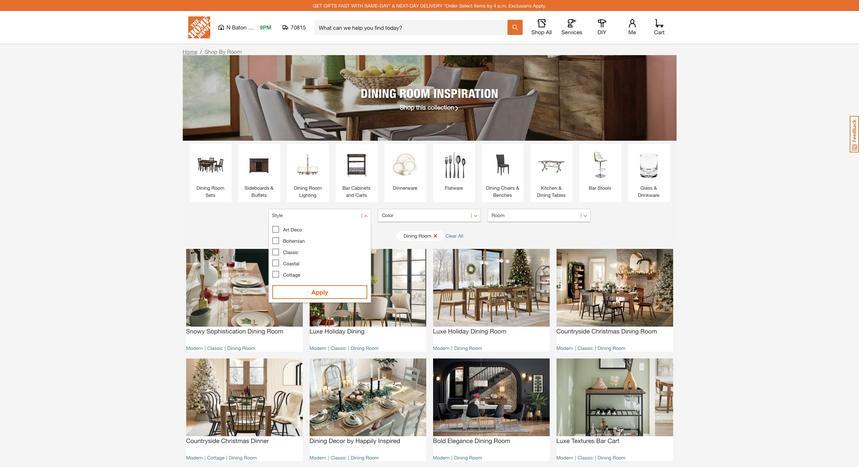 Task type: describe. For each thing, give the bounding box(es) containing it.
bar right textures on the bottom right of page
[[596, 438, 606, 445]]

1 horizontal spatial cottage
[[283, 272, 300, 278]]

n
[[227, 24, 231, 31]]

classic up coastal
[[283, 250, 299, 255]]

stretchy image image for bold elegance dining room
[[433, 359, 550, 437]]

dining room
[[404, 233, 432, 239]]

bar stools link
[[583, 148, 618, 192]]

4
[[494, 3, 496, 8]]

classic link for textures
[[578, 455, 593, 461]]

apply
[[312, 289, 328, 296]]

chairs
[[501, 185, 515, 191]]

get
[[313, 3, 322, 8]]

sideboards
[[245, 185, 269, 191]]

dining decor by happily inspired link
[[310, 437, 426, 451]]

luxe for luxe holiday dining room
[[433, 328, 446, 335]]

next-
[[396, 3, 410, 8]]

same-
[[365, 3, 380, 8]]

sophistication
[[207, 328, 246, 335]]

modern link for countryside christmas dining room
[[557, 346, 573, 352]]

elegance
[[448, 438, 473, 445]]

art
[[283, 227, 289, 233]]

luxe holiday dining room link
[[433, 327, 550, 342]]

p.m.
[[498, 3, 507, 8]]

drinkware
[[638, 192, 660, 198]]

modern link for luxe holiday dining
[[310, 346, 326, 352]]

flatware link
[[437, 148, 472, 192]]

stretchy image image for luxe textures bar cart
[[557, 359, 673, 437]]

sideboards & buffets link
[[242, 148, 277, 199]]

christmas for dining
[[592, 328, 620, 335]]

luxe holiday dining room
[[433, 328, 507, 335]]

dining room sets link
[[193, 148, 228, 199]]

day
[[410, 3, 419, 8]]

tables
[[552, 192, 566, 198]]

all for shop all
[[546, 29, 552, 35]]

snowy sophistication dining room link
[[186, 327, 303, 342]]

apply button
[[272, 286, 368, 299]]

color button
[[378, 209, 481, 223]]

dinnerware image
[[388, 148, 423, 183]]

flatware
[[445, 185, 463, 191]]

clear all
[[446, 233, 463, 239]]

room inside room button
[[492, 213, 505, 219]]

baton
[[232, 24, 247, 31]]

dining room link for countryside christmas dining room
[[598, 346, 626, 352]]

diy
[[598, 29, 607, 35]]

dining room lighting
[[294, 185, 322, 198]]

kitchen
[[541, 185, 557, 191]]

stretchy image image for luxe holiday dining room
[[433, 249, 550, 327]]

luxe holiday dining link
[[310, 327, 426, 342]]

modern link for dining decor by happily inspired
[[310, 455, 326, 461]]

apply.
[[533, 3, 546, 8]]

all for clear all
[[458, 233, 463, 239]]

dining chairs & benches image
[[485, 148, 520, 183]]

dining room link down bold elegance dining room at the bottom
[[454, 455, 482, 461]]

services button
[[561, 19, 583, 36]]

benches
[[493, 192, 512, 198]]

& right day* at top left
[[392, 3, 395, 8]]

modern | cottage | dining room
[[186, 455, 257, 461]]

cart inside luxe textures bar cart link
[[608, 438, 620, 445]]

fast
[[339, 3, 350, 8]]

kitchen & dining tables image
[[534, 148, 569, 183]]

dinnerware
[[393, 185, 417, 191]]

countryside christmas dinner link
[[186, 437, 303, 451]]

modern link for bold elegance dining room
[[433, 455, 450, 461]]

classic link for decor
[[331, 455, 346, 461]]

the home depot logo image
[[188, 16, 210, 38]]

classic link for sophistication
[[207, 346, 223, 352]]

carts
[[356, 192, 367, 198]]

countryside for countryside christmas dinner
[[186, 438, 219, 445]]

lighting
[[299, 192, 316, 198]]

modern for dining decor by happily inspired
[[310, 455, 326, 461]]

countryside christmas dining room
[[557, 328, 657, 335]]

shop this collection link
[[400, 103, 459, 112]]

shop this collection
[[400, 103, 454, 111]]

dining inside dining room sets
[[197, 185, 210, 191]]

& for kitchen & dining tables
[[559, 185, 562, 191]]

room inside luxe holiday dining room link
[[490, 328, 507, 335]]

dining room link down 'luxe holiday dining room'
[[454, 346, 482, 352]]

delivery
[[420, 3, 443, 8]]

modern | classic | dining room for holiday
[[310, 346, 379, 352]]

modern | classic | dining room for christmas
[[557, 346, 626, 352]]

cottage link
[[207, 455, 224, 461]]

rouge
[[248, 24, 264, 31]]

0 vertical spatial by
[[487, 3, 492, 8]]

room inside dining room button
[[419, 233, 432, 239]]

modern | dining room for holiday
[[433, 346, 482, 352]]

feedback link image
[[850, 116, 859, 153]]

modern | classic | dining room for decor
[[310, 455, 379, 461]]

christmas for dinner
[[221, 438, 249, 445]]

stretchy image image for countryside christmas dinner
[[186, 359, 303, 437]]

home / shop by room
[[183, 48, 242, 55]]

color
[[382, 213, 394, 219]]

inspired
[[378, 438, 400, 445]]

0 horizontal spatial by
[[347, 438, 354, 445]]

What can we help you find today? search field
[[319, 20, 507, 35]]

dining room button
[[397, 231, 445, 241]]

snowy sophistication dining room
[[186, 328, 283, 335]]

dining room link for luxe holiday dining
[[351, 346, 379, 352]]

luxe holiday dining
[[310, 328, 365, 335]]

1 vertical spatial cottage
[[207, 455, 224, 461]]

holiday for luxe holiday dining
[[325, 328, 345, 335]]

modern for countryside christmas dining room
[[557, 346, 573, 352]]

shop for shop this collection
[[400, 103, 415, 111]]

clear
[[446, 233, 457, 239]]

classic for dining decor by happily inspired
[[331, 455, 346, 461]]

bold elegance dining room
[[433, 438, 511, 445]]

inspiration
[[434, 86, 499, 101]]

modern for luxe textures bar cart
[[557, 455, 573, 461]]

modern | classic | dining room for textures
[[557, 455, 626, 461]]

with
[[351, 3, 363, 8]]

dining room link for countryside christmas dinner
[[229, 455, 257, 461]]

/
[[200, 49, 202, 55]]

*order
[[444, 3, 458, 8]]

cart inside cart link
[[654, 29, 665, 35]]

flatware image
[[437, 148, 472, 183]]

exclusions
[[509, 3, 532, 8]]

dining room sets
[[197, 185, 224, 198]]

countryside for countryside christmas dining room
[[557, 328, 590, 335]]

luxe for luxe textures bar cart
[[557, 438, 570, 445]]

art deco
[[283, 227, 302, 233]]



Task type: locate. For each thing, give the bounding box(es) containing it.
bar cabinets and carts
[[343, 185, 371, 198]]

dining inside dining chairs & benches
[[486, 185, 500, 191]]

all left 'services'
[[546, 29, 552, 35]]

classic for snowy sophistication dining room
[[207, 346, 223, 352]]

modern | classic | dining room down sophistication
[[186, 346, 255, 352]]

cart right textures on the bottom right of page
[[608, 438, 620, 445]]

classic for countryside christmas dining room
[[578, 346, 593, 352]]

classic link down countryside christmas dining room
[[578, 346, 593, 352]]

1 horizontal spatial cart
[[654, 29, 665, 35]]

modern link for snowy sophistication dining room
[[186, 346, 203, 352]]

stretchy image image for snowy sophistication dining room
[[186, 249, 303, 327]]

cart
[[654, 29, 665, 35], [608, 438, 620, 445]]

shop for shop all
[[532, 29, 545, 35]]

home
[[183, 48, 197, 55]]

bar left stools
[[589, 185, 596, 191]]

cottage down coastal
[[283, 272, 300, 278]]

stools
[[598, 185, 611, 191]]

1 vertical spatial cart
[[608, 438, 620, 445]]

modern | classic | dining room down luxe holiday dining
[[310, 346, 379, 352]]

all
[[546, 29, 552, 35], [458, 233, 463, 239]]

by left 4
[[487, 3, 492, 8]]

classic link down textures on the bottom right of page
[[578, 455, 593, 461]]

1 horizontal spatial all
[[546, 29, 552, 35]]

0 vertical spatial shop
[[532, 29, 545, 35]]

modern link for countryside christmas dinner
[[186, 455, 203, 461]]

2 horizontal spatial luxe
[[557, 438, 570, 445]]

2 vertical spatial shop
[[400, 103, 415, 111]]

dining room link down luxe textures bar cart link
[[598, 455, 626, 461]]

0 horizontal spatial christmas
[[221, 438, 249, 445]]

modern | classic | dining room down countryside christmas dining room
[[557, 346, 626, 352]]

classic link for christmas
[[578, 346, 593, 352]]

room
[[227, 48, 242, 55], [399, 86, 430, 101], [211, 185, 224, 191], [309, 185, 322, 191], [492, 213, 505, 219], [419, 233, 432, 239], [267, 328, 283, 335], [490, 328, 507, 335], [641, 328, 657, 335], [242, 346, 255, 352], [366, 346, 379, 352], [469, 346, 482, 352], [613, 346, 626, 352], [494, 438, 511, 445], [244, 455, 257, 461], [366, 455, 379, 461], [469, 455, 482, 461], [613, 455, 626, 461]]

dining room link down snowy sophistication dining room link
[[227, 346, 255, 352]]

0 vertical spatial modern | dining room
[[433, 346, 482, 352]]

modern | classic | dining room down luxe textures bar cart
[[557, 455, 626, 461]]

modern for countryside christmas dinner
[[186, 455, 203, 461]]

modern link
[[186, 346, 203, 352], [310, 346, 326, 352], [433, 346, 450, 352], [557, 346, 573, 352], [186, 455, 203, 461], [310, 455, 326, 461], [433, 455, 450, 461], [557, 455, 573, 461]]

kitchen & dining tables
[[537, 185, 566, 198]]

snowy
[[186, 328, 205, 335]]

dining inside button
[[404, 233, 417, 239]]

room inside countryside christmas dining room link
[[641, 328, 657, 335]]

shop left this
[[400, 103, 415, 111]]

classic link for holiday
[[331, 346, 346, 352]]

&
[[392, 3, 395, 8], [271, 185, 274, 191], [516, 185, 519, 191], [559, 185, 562, 191], [654, 185, 657, 191]]

modern for luxe holiday dining
[[310, 346, 326, 352]]

& inside the "glass & drinkware"
[[654, 185, 657, 191]]

select
[[459, 3, 473, 8]]

& right chairs
[[516, 185, 519, 191]]

1 horizontal spatial shop
[[400, 103, 415, 111]]

& for glass & drinkware
[[654, 185, 657, 191]]

dining inside 'link'
[[475, 438, 492, 445]]

dining inside kitchen & dining tables
[[537, 192, 551, 198]]

classic down textures on the bottom right of page
[[578, 455, 593, 461]]

classic down decor
[[331, 455, 346, 461]]

glass & drinkware
[[638, 185, 660, 198]]

1 vertical spatial modern | dining room
[[433, 455, 482, 461]]

stretchy image image
[[186, 249, 303, 327], [310, 249, 426, 327], [433, 249, 550, 327], [557, 249, 673, 327], [186, 359, 303, 437], [310, 359, 426, 437], [433, 359, 550, 437], [557, 359, 673, 437]]

dining room link down countryside christmas dining room link
[[598, 346, 626, 352]]

70815
[[291, 24, 306, 31]]

bold elegance dining room link
[[433, 437, 550, 451]]

this
[[416, 103, 426, 111]]

dining chairs & benches
[[486, 185, 519, 198]]

room inside dining room sets
[[211, 185, 224, 191]]

bar up "and"
[[343, 185, 350, 191]]

& inside dining chairs & benches
[[516, 185, 519, 191]]

& right sideboards
[[271, 185, 274, 191]]

& inside sideboards & buffets
[[271, 185, 274, 191]]

day*
[[380, 3, 391, 8]]

1 holiday from the left
[[325, 328, 345, 335]]

2 holiday from the left
[[448, 328, 469, 335]]

shop inside shop all button
[[532, 29, 545, 35]]

kitchen & dining tables link
[[534, 148, 569, 199]]

cottage
[[283, 272, 300, 278], [207, 455, 224, 461]]

me
[[629, 29, 636, 35]]

non lazy image image
[[183, 55, 677, 141]]

0 vertical spatial cart
[[654, 29, 665, 35]]

1 modern | dining room from the top
[[433, 346, 482, 352]]

sideboards & buffets image
[[242, 148, 277, 183]]

coastal
[[283, 261, 300, 267]]

dining room link
[[227, 346, 255, 352], [351, 346, 379, 352], [454, 346, 482, 352], [598, 346, 626, 352], [229, 455, 257, 461], [351, 455, 379, 461], [454, 455, 482, 461], [598, 455, 626, 461]]

classic link down luxe holiday dining
[[331, 346, 346, 352]]

room button
[[488, 209, 591, 223]]

shop right /
[[205, 48, 218, 55]]

glass & drinkware image
[[631, 148, 666, 183]]

shop inside 'shop this collection' link
[[400, 103, 415, 111]]

bar for bar cabinets and carts
[[343, 185, 350, 191]]

decor
[[329, 438, 345, 445]]

1 vertical spatial by
[[347, 438, 354, 445]]

cabinets
[[351, 185, 371, 191]]

cottage down the countryside christmas dinner
[[207, 455, 224, 461]]

1 vertical spatial christmas
[[221, 438, 249, 445]]

holiday inside "link"
[[325, 328, 345, 335]]

dining room lighting image
[[290, 148, 325, 183]]

bar stools
[[589, 185, 611, 191]]

70815 button
[[282, 24, 306, 31]]

classic link
[[207, 346, 223, 352], [331, 346, 346, 352], [578, 346, 593, 352], [331, 455, 346, 461], [578, 455, 593, 461]]

classic for luxe holiday dining
[[331, 346, 346, 352]]

dining room link down dining decor by happily inspired link
[[351, 455, 379, 461]]

stretchy image image for luxe holiday dining
[[310, 249, 426, 327]]

2 modern | dining room from the top
[[433, 455, 482, 461]]

n baton rouge
[[227, 24, 264, 31]]

holiday for luxe holiday dining room
[[448, 328, 469, 335]]

& inside kitchen & dining tables
[[559, 185, 562, 191]]

luxe textures bar cart link
[[557, 437, 673, 451]]

dining chairs & benches link
[[485, 148, 520, 199]]

dining room link down the countryside christmas dinner link
[[229, 455, 257, 461]]

luxe
[[310, 328, 323, 335], [433, 328, 446, 335], [557, 438, 570, 445]]

modern | dining room down 'luxe holiday dining room'
[[433, 346, 482, 352]]

9pm
[[260, 24, 272, 31]]

modern | dining room down the elegance on the right bottom
[[433, 455, 482, 461]]

shop down apply.
[[532, 29, 545, 35]]

bar cabinets and carts image
[[339, 148, 374, 183]]

deco
[[291, 227, 302, 233]]

classic down sophistication
[[207, 346, 223, 352]]

all right clear
[[458, 233, 463, 239]]

0 horizontal spatial cart
[[608, 438, 620, 445]]

shop all button
[[531, 19, 553, 36]]

classic for luxe textures bar cart
[[578, 455, 593, 461]]

1 vertical spatial all
[[458, 233, 463, 239]]

dining room link for snowy sophistication dining room
[[227, 346, 255, 352]]

style
[[272, 213, 283, 219]]

holiday
[[325, 328, 345, 335], [448, 328, 469, 335]]

room inside bold elegance dining room 'link'
[[494, 438, 511, 445]]

& for sideboards & buffets
[[271, 185, 274, 191]]

cart link
[[652, 19, 667, 36]]

me button
[[621, 19, 643, 36]]

bold
[[433, 438, 446, 445]]

by
[[487, 3, 492, 8], [347, 438, 354, 445]]

classic down countryside christmas dining room
[[578, 346, 593, 352]]

diy button
[[591, 19, 613, 36]]

buffets
[[252, 192, 267, 198]]

0 vertical spatial cottage
[[283, 272, 300, 278]]

modern | classic | dining room for sophistication
[[186, 346, 255, 352]]

& up "tables" on the right of the page
[[559, 185, 562, 191]]

modern | dining room
[[433, 346, 482, 352], [433, 455, 482, 461]]

classic link down sophistication
[[207, 346, 223, 352]]

modern | classic | dining room down decor
[[310, 455, 379, 461]]

gifts
[[324, 3, 337, 8]]

dining room lighting link
[[290, 148, 325, 199]]

1 horizontal spatial luxe
[[433, 328, 446, 335]]

dining room sets image
[[193, 148, 228, 183]]

dining inside "link"
[[347, 328, 365, 335]]

modern link for luxe holiday dining room
[[433, 346, 450, 352]]

1 horizontal spatial holiday
[[448, 328, 469, 335]]

0 horizontal spatial cottage
[[207, 455, 224, 461]]

sideboards & buffets
[[245, 185, 274, 198]]

dinner
[[251, 438, 269, 445]]

0 horizontal spatial holiday
[[325, 328, 345, 335]]

and
[[346, 192, 354, 198]]

items
[[474, 3, 486, 8]]

1 horizontal spatial countryside
[[557, 328, 590, 335]]

luxe for luxe holiday dining
[[310, 328, 323, 335]]

shop
[[532, 29, 545, 35], [205, 48, 218, 55], [400, 103, 415, 111]]

1 horizontal spatial by
[[487, 3, 492, 8]]

services
[[562, 29, 582, 35]]

0 horizontal spatial all
[[458, 233, 463, 239]]

0 vertical spatial christmas
[[592, 328, 620, 335]]

textures
[[572, 438, 595, 445]]

countryside christmas dinner
[[186, 438, 269, 445]]

stretchy image image for dining decor by happily inspired
[[310, 359, 426, 437]]

0 vertical spatial countryside
[[557, 328, 590, 335]]

stretchy image image for countryside christmas dining room
[[557, 249, 673, 327]]

dining
[[361, 86, 396, 101], [197, 185, 210, 191], [294, 185, 308, 191], [486, 185, 500, 191], [537, 192, 551, 198], [404, 233, 417, 239], [248, 328, 265, 335], [347, 328, 365, 335], [471, 328, 488, 335], [621, 328, 639, 335], [227, 346, 241, 352], [351, 346, 364, 352], [454, 346, 468, 352], [598, 346, 611, 352], [310, 438, 327, 445], [475, 438, 492, 445], [229, 455, 243, 461], [351, 455, 364, 461], [454, 455, 468, 461], [598, 455, 611, 461]]

0 horizontal spatial luxe
[[310, 328, 323, 335]]

luxe textures bar cart
[[557, 438, 620, 445]]

home link
[[183, 48, 197, 55]]

dining decor by happily inspired
[[310, 438, 400, 445]]

0 horizontal spatial countryside
[[186, 438, 219, 445]]

2 horizontal spatial shop
[[532, 29, 545, 35]]

1 vertical spatial shop
[[205, 48, 218, 55]]

classic link down decor
[[331, 455, 346, 461]]

collection
[[428, 103, 454, 111]]

luxe inside "link"
[[310, 328, 323, 335]]

0 vertical spatial all
[[546, 29, 552, 35]]

classic
[[283, 250, 299, 255], [207, 346, 223, 352], [331, 346, 346, 352], [578, 346, 593, 352], [331, 455, 346, 461], [578, 455, 593, 461]]

1 vertical spatial countryside
[[186, 438, 219, 445]]

by
[[219, 48, 226, 55]]

& right glass
[[654, 185, 657, 191]]

dining room link for dining decor by happily inspired
[[351, 455, 379, 461]]

dining room link down luxe holiday dining "link"
[[351, 346, 379, 352]]

cart right me
[[654, 29, 665, 35]]

0 horizontal spatial shop
[[205, 48, 218, 55]]

modern link for luxe textures bar cart
[[557, 455, 573, 461]]

modern | classic | dining room
[[186, 346, 255, 352], [310, 346, 379, 352], [557, 346, 626, 352], [310, 455, 379, 461], [557, 455, 626, 461]]

dining inside dining room lighting
[[294, 185, 308, 191]]

get gifts fast with same-day* & next-day delivery *order select items by 4 p.m. exclusions apply.
[[313, 3, 546, 8]]

classic down luxe holiday dining
[[331, 346, 346, 352]]

by right decor
[[347, 438, 354, 445]]

bar inside 'bar cabinets and carts'
[[343, 185, 350, 191]]

countryside
[[557, 328, 590, 335], [186, 438, 219, 445]]

dining room link for luxe textures bar cart
[[598, 455, 626, 461]]

bar stools image
[[583, 148, 618, 183]]

shop all
[[532, 29, 552, 35]]

1 horizontal spatial christmas
[[592, 328, 620, 335]]

|
[[205, 346, 206, 352], [225, 346, 226, 352], [328, 346, 329, 352], [348, 346, 349, 352], [452, 346, 453, 352], [575, 346, 576, 352], [595, 346, 596, 352], [205, 455, 206, 461], [226, 455, 227, 461], [328, 455, 329, 461], [348, 455, 349, 461], [452, 455, 453, 461], [575, 455, 576, 461], [595, 455, 596, 461]]

bar for bar stools
[[589, 185, 596, 191]]

bohemian
[[283, 238, 305, 244]]

room inside snowy sophistication dining room link
[[267, 328, 283, 335]]

happily
[[356, 438, 376, 445]]

modern | dining room for elegance
[[433, 455, 482, 461]]

modern for snowy sophistication dining room
[[186, 346, 203, 352]]

dinnerware link
[[388, 148, 423, 192]]

room inside dining room lighting
[[309, 185, 322, 191]]



Task type: vqa. For each thing, say whether or not it's contained in the screenshot.


